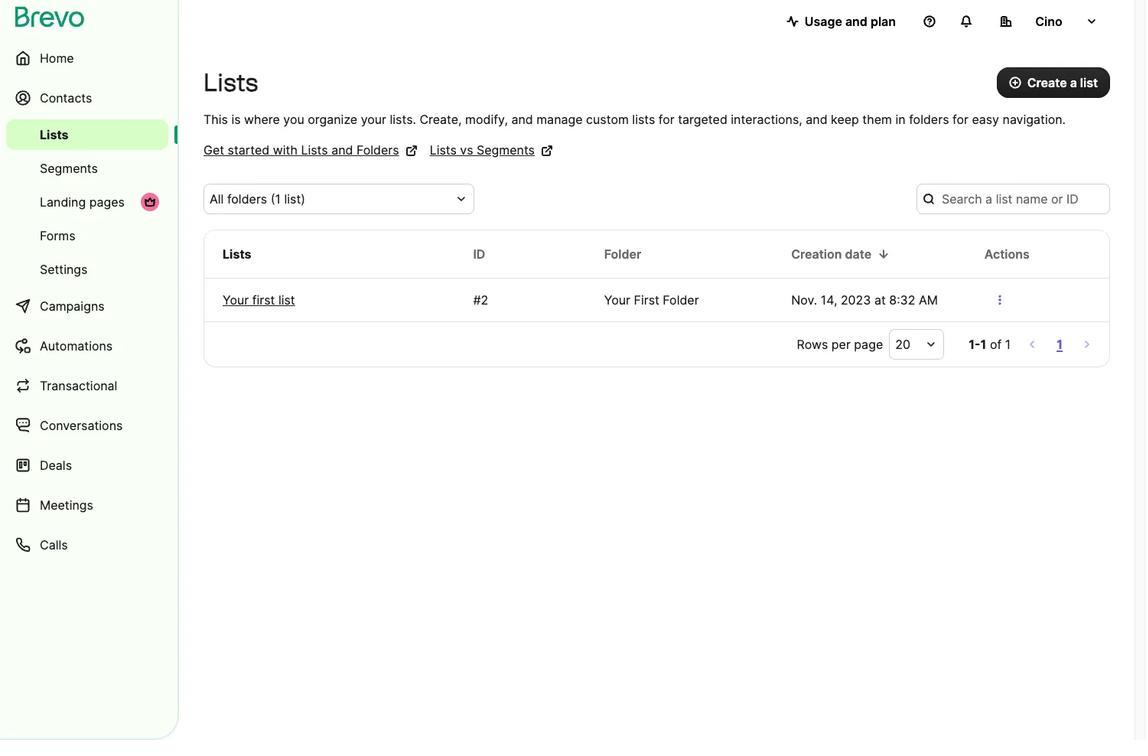 Task type: vqa. For each thing, say whether or not it's contained in the screenshot.
Usage
yes



Task type: locate. For each thing, give the bounding box(es) containing it.
plan
[[871, 14, 896, 29]]

0 horizontal spatial segments
[[40, 161, 98, 176]]

1 horizontal spatial for
[[953, 112, 969, 127]]

None field
[[210, 190, 450, 208]]

1 horizontal spatial 1
[[1006, 337, 1011, 352]]

of
[[990, 337, 1002, 352]]

0 vertical spatial folder
[[605, 246, 642, 262]]

usage and plan button
[[774, 6, 909, 37]]

for left easy
[[953, 112, 969, 127]]

page
[[855, 337, 884, 352]]

0 horizontal spatial your
[[223, 292, 249, 308]]

contacts
[[40, 90, 92, 106]]

meetings
[[40, 498, 93, 513]]

id
[[473, 246, 486, 262]]

1 horizontal spatial folder
[[663, 292, 699, 308]]

pages
[[89, 194, 125, 210]]

segments up landing
[[40, 161, 98, 176]]

lists
[[204, 68, 258, 97], [40, 127, 69, 142], [301, 142, 328, 158], [430, 142, 457, 158], [223, 246, 251, 262]]

conversations
[[40, 418, 123, 433]]

keep
[[831, 112, 860, 127]]

in
[[896, 112, 906, 127]]

list inside button
[[1081, 75, 1098, 90]]

create
[[1028, 75, 1068, 90]]

1-
[[969, 337, 981, 352]]

list for your first list
[[279, 292, 295, 308]]

settings
[[40, 262, 88, 277]]

deals
[[40, 458, 72, 473]]

1 horizontal spatial folders
[[910, 112, 950, 127]]

1 horizontal spatial segments
[[477, 142, 535, 158]]

all folders (1 list) button
[[204, 184, 475, 214]]

rows per page
[[797, 337, 884, 352]]

folders
[[357, 142, 399, 158]]

1 horizontal spatial list
[[1081, 75, 1098, 90]]

landing
[[40, 194, 86, 210]]

calls
[[40, 537, 68, 553]]

custom
[[586, 112, 629, 127]]

conversations link
[[6, 407, 168, 444]]

0 horizontal spatial 1
[[981, 337, 987, 352]]

1 horizontal spatial your
[[605, 292, 631, 308]]

deals link
[[6, 447, 168, 484]]

lists left vs
[[430, 142, 457, 158]]

list for create a list
[[1081, 75, 1098, 90]]

Search a list name or ID search field
[[917, 184, 1111, 214]]

segments link
[[6, 153, 168, 184]]

1 vertical spatial folders
[[227, 191, 267, 207]]

this
[[204, 112, 228, 127]]

list right a
[[1081, 75, 1098, 90]]

where
[[244, 112, 280, 127]]

manage
[[537, 112, 583, 127]]

at
[[875, 292, 886, 308]]

3 1 from the left
[[1057, 337, 1063, 352]]

all
[[210, 191, 224, 207]]

left___rvooi image
[[144, 196, 156, 208]]

1 your from the left
[[223, 292, 249, 308]]

0 vertical spatial folders
[[910, 112, 950, 127]]

lists up 'your first list'
[[223, 246, 251, 262]]

and left plan
[[846, 14, 868, 29]]

2 1 from the left
[[1006, 337, 1011, 352]]

create a list button
[[997, 67, 1111, 98]]

folder right first
[[663, 292, 699, 308]]

lists vs segments link
[[430, 141, 553, 159]]

1 vertical spatial list
[[279, 292, 295, 308]]

a
[[1071, 75, 1078, 90]]

folders right in
[[910, 112, 950, 127]]

folder up first
[[605, 246, 642, 262]]

lists.
[[390, 112, 416, 127]]

#
[[473, 292, 481, 308]]

all folders (1 list)
[[210, 191, 305, 207]]

segments down modify,
[[477, 142, 535, 158]]

landing pages
[[40, 194, 125, 210]]

campaigns link
[[6, 288, 168, 325]]

folders left (1
[[227, 191, 267, 207]]

folders inside all folders (1 list) popup button
[[227, 191, 267, 207]]

lists
[[633, 112, 656, 127]]

0 horizontal spatial list
[[279, 292, 295, 308]]

and down organize
[[332, 142, 353, 158]]

cino
[[1036, 14, 1063, 29]]

2023
[[841, 292, 871, 308]]

landing pages link
[[6, 187, 168, 217]]

and
[[846, 14, 868, 29], [512, 112, 533, 127], [806, 112, 828, 127], [332, 142, 353, 158]]

0 vertical spatial list
[[1081, 75, 1098, 90]]

transactional
[[40, 378, 117, 393]]

0 horizontal spatial folder
[[605, 246, 642, 262]]

20 button
[[890, 329, 945, 360]]

0 vertical spatial segments
[[477, 142, 535, 158]]

this is where you organize your lists. create, modify, and manage custom lists for targeted interactions, and keep them in folders for easy navigation.
[[204, 112, 1066, 127]]

vs
[[460, 142, 474, 158]]

for
[[659, 112, 675, 127], [953, 112, 969, 127]]

nov.
[[792, 292, 818, 308]]

1
[[981, 337, 987, 352], [1006, 337, 1011, 352], [1057, 337, 1063, 352]]

targeted
[[678, 112, 728, 127]]

14,
[[821, 292, 838, 308]]

rows
[[797, 337, 829, 352]]

lists link
[[6, 119, 168, 150]]

campaigns
[[40, 299, 105, 314]]

for right lists
[[659, 112, 675, 127]]

0 horizontal spatial folders
[[227, 191, 267, 207]]

and inside get started with lists and folders link
[[332, 142, 353, 158]]

actions
[[985, 246, 1030, 262]]

0 horizontal spatial for
[[659, 112, 675, 127]]

transactional link
[[6, 367, 168, 404]]

started
[[228, 142, 270, 158]]

modify,
[[465, 112, 508, 127]]

2 for from the left
[[953, 112, 969, 127]]

your for your first list
[[223, 292, 249, 308]]

folders
[[910, 112, 950, 127], [227, 191, 267, 207]]

easy
[[972, 112, 1000, 127]]

2 your from the left
[[605, 292, 631, 308]]

dialog
[[1135, 0, 1147, 740], [1135, 0, 1147, 740]]

date
[[845, 246, 872, 262]]

your
[[223, 292, 249, 308], [605, 292, 631, 308]]

creation
[[792, 246, 842, 262]]

2 horizontal spatial 1
[[1057, 337, 1063, 352]]

list right first
[[279, 292, 295, 308]]

create,
[[420, 112, 462, 127]]

list
[[1081, 75, 1098, 90], [279, 292, 295, 308]]



Task type: describe. For each thing, give the bounding box(es) containing it.
1 button
[[1054, 334, 1066, 355]]

1 1 from the left
[[981, 337, 987, 352]]

cino button
[[988, 6, 1111, 37]]

is
[[231, 112, 241, 127]]

home link
[[6, 40, 168, 77]]

your for your first folder
[[605, 292, 631, 308]]

am
[[919, 292, 938, 308]]

(1
[[271, 191, 281, 207]]

20
[[896, 337, 911, 352]]

8:32
[[890, 292, 916, 308]]

lists down contacts
[[40, 127, 69, 142]]

per
[[832, 337, 851, 352]]

first
[[634, 292, 660, 308]]

them
[[863, 112, 893, 127]]

automations link
[[6, 328, 168, 364]]

and right modify,
[[512, 112, 533, 127]]

1 for from the left
[[659, 112, 675, 127]]

organize
[[308, 112, 358, 127]]

and left keep
[[806, 112, 828, 127]]

your first folder
[[605, 292, 699, 308]]

lists right with
[[301, 142, 328, 158]]

your
[[361, 112, 387, 127]]

your first list
[[223, 292, 295, 308]]

settings link
[[6, 254, 168, 285]]

1 vertical spatial segments
[[40, 161, 98, 176]]

lists up is
[[204, 68, 258, 97]]

interactions,
[[731, 112, 803, 127]]

forms link
[[6, 220, 168, 251]]

usage and plan
[[805, 14, 896, 29]]

get started with lists and folders
[[204, 142, 399, 158]]

nov. 14, 2023 at 8:32 am
[[792, 292, 938, 308]]

1 inside button
[[1057, 337, 1063, 352]]

list)
[[284, 191, 305, 207]]

with
[[273, 142, 298, 158]]

1 vertical spatial folder
[[663, 292, 699, 308]]

creation date
[[792, 246, 872, 262]]

usage
[[805, 14, 843, 29]]

meetings link
[[6, 487, 168, 524]]

calls link
[[6, 527, 168, 563]]

none field inside all folders (1 list) popup button
[[210, 190, 450, 208]]

get started with lists and folders link
[[204, 141, 418, 159]]

2
[[481, 292, 489, 308]]

contacts link
[[6, 80, 168, 116]]

and inside usage and plan button
[[846, 14, 868, 29]]

forms
[[40, 228, 75, 243]]

1-1 of 1
[[969, 337, 1011, 352]]

# 2
[[473, 292, 489, 308]]

home
[[40, 51, 74, 66]]

you
[[283, 112, 304, 127]]

create a list
[[1028, 75, 1098, 90]]

automations
[[40, 338, 113, 354]]

navigation.
[[1003, 112, 1066, 127]]

your first list link
[[223, 291, 437, 309]]

get
[[204, 142, 224, 158]]

first
[[252, 292, 275, 308]]

lists vs segments
[[430, 142, 535, 158]]



